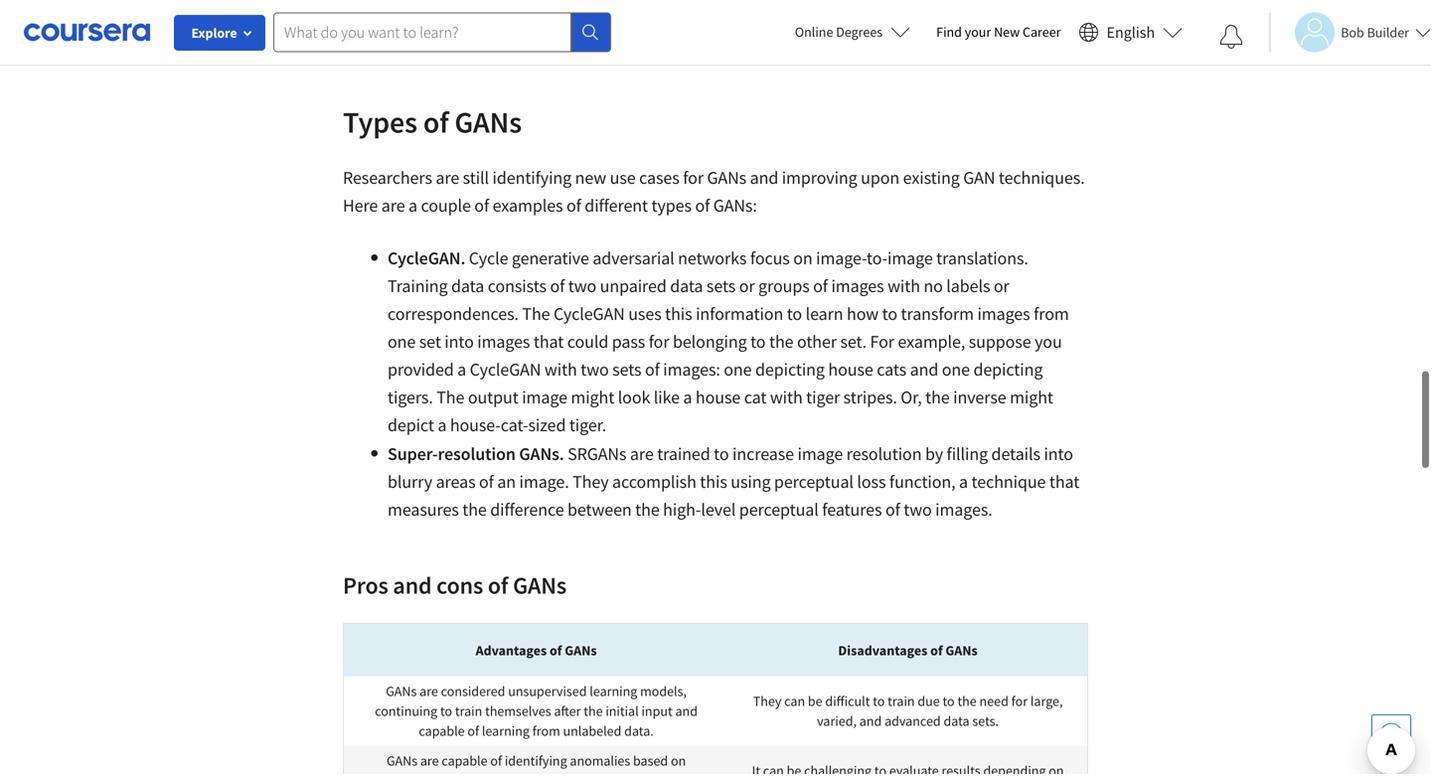 Task type: describe. For each thing, give the bounding box(es) containing it.
0 horizontal spatial house
[[696, 386, 741, 409]]

and inside "cycle generative adversarial networks focus on image-to-image translations. training data consists of two unpaired data sets or groups of images with no labels or correspondences. the cyclegan uses this information to learn how to transform images from one set into images that could pass for belonging to the other set. for example, suppose you provided a cyclegan with two sets of images: one depicting house cats and one depicting tigers. the output image might look like a house cat with tiger stripes. or, the inverse might depict a house-cat-sized tiger."
[[910, 358, 939, 381]]

the left other on the right of the page
[[769, 331, 794, 353]]

a inside 'researchers are still identifying new use cases for gans and improving upon existing gan techniques. here are a couple of examples of different types of gans:'
[[409, 194, 418, 217]]

existing
[[903, 167, 960, 189]]

1 vertical spatial two
[[581, 358, 609, 381]]

themselves
[[485, 702, 551, 720]]

1 horizontal spatial one
[[724, 358, 752, 381]]

gans inside gans are considered unsupervised learning models, continuing to train themselves after the initial input and capable of learning from unlabeled data.
[[386, 683, 417, 700]]

for inside they can be difficult to train due to the need for large, varied, and advanced data sets.
[[1012, 692, 1028, 710]]

and right the pros
[[393, 571, 432, 601]]

1 vertical spatial with
[[545, 358, 577, 381]]

2 horizontal spatial with
[[888, 275, 921, 297]]

that inside the srgans are trained to increase image resolution by filling details into blurry areas of an image. they accomplish this using perceptual loss function, a technique that measures the difference between the high-level perceptual features of two images.
[[1050, 471, 1080, 493]]

tigers.
[[388, 386, 433, 409]]

unsupervised
[[508, 683, 587, 700]]

level
[[701, 499, 736, 521]]

disadvantages
[[839, 642, 928, 659]]

are for researchers are still identifying new use cases for gans and improving upon existing gan techniques. here are a couple of examples of different types of gans:
[[436, 167, 459, 189]]

explore
[[191, 24, 237, 42]]

set.
[[841, 331, 867, 353]]

career
[[1023, 23, 1061, 41]]

using
[[731, 471, 771, 493]]

initial
[[606, 702, 639, 720]]

unlabeled
[[563, 722, 622, 740]]

2 horizontal spatial one
[[942, 358, 970, 381]]

image-
[[816, 247, 867, 269]]

different
[[585, 194, 648, 217]]

based
[[633, 752, 668, 770]]

0 horizontal spatial image
[[522, 386, 568, 409]]

train inside gans are considered unsupervised learning models, continuing to train themselves after the initial input and capable of learning from unlabeled data.
[[455, 702, 482, 720]]

0 vertical spatial the
[[522, 303, 550, 325]]

measurements
[[375, 772, 461, 774]]

for
[[870, 331, 895, 353]]

for inside "cycle generative adversarial networks focus on image-to-image translations. training data consists of two unpaired data sets or groups of images with no labels or correspondences. the cyclegan uses this information to learn how to transform images from one set into images that could pass for belonging to the other set. for example, suppose you provided a cyclegan with two sets of images: one depicting house cats and one depicting tigers. the output image might look like a house cat with tiger stripes. or, the inverse might depict a house-cat-sized tiger."
[[649, 331, 670, 353]]

the right or,
[[926, 386, 950, 409]]

well
[[568, 772, 592, 774]]

house-
[[450, 414, 501, 436]]

cat
[[744, 386, 767, 409]]

consists
[[488, 275, 547, 297]]

filling
[[947, 443, 988, 465]]

disadvantages of gans
[[839, 642, 978, 659]]

other
[[797, 331, 837, 353]]

into inside "cycle generative adversarial networks focus on image-to-image translations. training data consists of two unpaired data sets or groups of images with no labels or correspondences. the cyclegan uses this information to learn how to transform images from one set into images that could pass for belonging to the other set. for example, suppose you provided a cyclegan with two sets of images: one depicting house cats and one depicting tigers. the output image might look like a house cat with tiger stripes. or, the inverse might depict a house-cat-sized tiger."
[[445, 331, 474, 353]]

sets.
[[973, 712, 999, 730]]

and inside they can be difficult to train due to the need for large, varied, and advanced data sets.
[[860, 712, 882, 730]]

1 vertical spatial images
[[978, 303, 1031, 325]]

0 vertical spatial learning
[[590, 683, 638, 700]]

of right the types
[[423, 103, 449, 141]]

bob builder
[[1341, 23, 1410, 41]]

1 vertical spatial sets
[[613, 358, 642, 381]]

from inside "cycle generative adversarial networks focus on image-to-image translations. training data consists of two unpaired data sets or groups of images with no labels or correspondences. the cyclegan uses this information to learn how to transform images from one set into images that could pass for belonging to the other set. for example, suppose you provided a cyclegan with two sets of images: one depicting house cats and one depicting tigers. the output image might look like a house cat with tiger stripes. or, the inverse might depict a house-cat-sized tiger."
[[1034, 303, 1069, 325]]

1 or from the left
[[739, 275, 755, 297]]

a inside the srgans are trained to increase image resolution by filling details into blurry areas of an image. they accomplish this using perceptual loss function, a technique that measures the difference between the high-level perceptual features of two images.
[[959, 471, 968, 493]]

this inside the srgans are trained to increase image resolution by filling details into blurry areas of an image. they accomplish this using perceptual loss function, a technique that measures the difference between the high-level perceptual features of two images.
[[700, 471, 728, 493]]

how inside gans are capable of identifying anomalies based on measurements that indicate how well the generator an
[[540, 772, 565, 774]]

gans are capable of identifying anomalies based on measurements that indicate how well the generator an
[[375, 752, 698, 774]]

the inside gans are considered unsupervised learning models, continuing to train themselves after the initial input and capable of learning from unlabeled data.
[[584, 702, 603, 720]]

details
[[992, 443, 1041, 465]]

areas
[[436, 471, 476, 493]]

on inside gans are capable of identifying anomalies based on measurements that indicate how well the generator an
[[671, 752, 686, 770]]

that inside "cycle generative adversarial networks focus on image-to-image translations. training data consists of two unpaired data sets or groups of images with no labels or correspondences. the cyclegan uses this information to learn how to transform images from one set into images that could pass for belonging to the other set. for example, suppose you provided a cyclegan with two sets of images: one depicting house cats and one depicting tigers. the output image might look like a house cat with tiger stripes. or, the inverse might depict a house-cat-sized tiger."
[[534, 331, 564, 353]]

features
[[822, 499, 882, 521]]

generator
[[617, 772, 673, 774]]

types
[[652, 194, 692, 217]]

translations.
[[937, 247, 1029, 269]]

gans up unsupervised
[[565, 642, 597, 659]]

indicate
[[491, 772, 537, 774]]

that inside gans are capable of identifying anomalies based on measurements that indicate how well the generator an
[[464, 772, 488, 774]]

pros and cons of gans
[[343, 571, 567, 601]]

can
[[785, 692, 805, 710]]

types
[[343, 103, 418, 141]]

belonging
[[673, 331, 747, 353]]

two inside the srgans are trained to increase image resolution by filling details into blurry areas of an image. they accomplish this using perceptual loss function, a technique that measures the difference between the high-level perceptual features of two images.
[[904, 499, 932, 521]]

this inside "cycle generative adversarial networks focus on image-to-image translations. training data consists of two unpaired data sets or groups of images with no labels or correspondences. the cyclegan uses this information to learn how to transform images from one set into images that could pass for belonging to the other set. for example, suppose you provided a cyclegan with two sets of images: one depicting house cats and one depicting tigers. the output image might look like a house cat with tiger stripes. or, the inverse might depict a house-cat-sized tiger."
[[665, 303, 693, 325]]

the down accomplish
[[635, 499, 660, 521]]

trained
[[657, 443, 711, 465]]

cyclegan.
[[388, 247, 466, 269]]

increase
[[733, 443, 794, 465]]

after
[[554, 702, 581, 720]]

be
[[808, 692, 823, 710]]

types of gans
[[343, 103, 522, 141]]

no
[[924, 275, 943, 297]]

focus
[[750, 247, 790, 269]]

super-resolution gans.
[[388, 443, 564, 465]]

capable inside gans are considered unsupervised learning models, continuing to train themselves after the initial input and capable of learning from unlabeled data.
[[419, 722, 465, 740]]

What do you want to learn? text field
[[273, 12, 572, 52]]

sized
[[528, 414, 566, 436]]

images.
[[936, 499, 993, 521]]

new
[[575, 167, 607, 189]]

0 vertical spatial perceptual
[[774, 471, 854, 493]]

the inside they can be difficult to train due to the need for large, varied, and advanced data sets.
[[958, 692, 977, 710]]

researchers are still identifying new use cases for gans and improving upon existing gan techniques. here are a couple of examples of different types of gans:
[[343, 167, 1085, 217]]

to up for
[[882, 303, 898, 325]]

and inside gans are considered unsupervised learning models, continuing to train themselves after the initial input and capable of learning from unlabeled data.
[[676, 702, 698, 720]]

gans up sets.
[[946, 642, 978, 659]]

difference
[[490, 499, 564, 521]]

technique
[[972, 471, 1046, 493]]

advantages
[[476, 642, 547, 659]]

2 might from the left
[[1010, 386, 1054, 409]]

of down generative
[[550, 275, 565, 297]]

of right "cons" on the bottom left of the page
[[488, 571, 508, 601]]

explore button
[[174, 15, 265, 51]]

1 horizontal spatial images
[[832, 275, 884, 297]]

english
[[1107, 22, 1155, 42]]

need
[[980, 692, 1009, 710]]

srgans
[[568, 443, 627, 465]]

cases
[[639, 167, 680, 189]]

to down information
[[751, 331, 766, 353]]

bob builder button
[[1270, 12, 1432, 52]]

to right difficult
[[873, 692, 885, 710]]

new
[[994, 23, 1020, 41]]

0 vertical spatial two
[[568, 275, 597, 297]]

find your new career link
[[927, 20, 1071, 45]]

learn
[[806, 303, 844, 325]]

the down areas at left bottom
[[463, 499, 487, 521]]

your
[[965, 23, 992, 41]]

a right like
[[683, 386, 692, 409]]

look
[[618, 386, 651, 409]]

are for srgans are trained to increase image resolution by filling details into blurry areas of an image. they accomplish this using perceptual loss function, a technique that measures the difference between the high-level perceptual features of two images.
[[630, 443, 654, 465]]

1 horizontal spatial house
[[829, 358, 874, 381]]

gans are considered unsupervised learning models, continuing to train themselves after the initial input and capable of learning from unlabeled data.
[[375, 683, 698, 740]]

of up "due"
[[931, 642, 943, 659]]

identifying inside gans are capable of identifying anomalies based on measurements that indicate how well the generator an
[[505, 752, 567, 770]]

of up learn
[[813, 275, 828, 297]]

1 vertical spatial perceptual
[[740, 499, 819, 521]]

on inside "cycle generative adversarial networks focus on image-to-image translations. training data consists of two unpaired data sets or groups of images with no labels or correspondences. the cyclegan uses this information to learn how to transform images from one set into images that could pass for belonging to the other set. for example, suppose you provided a cyclegan with two sets of images: one depicting house cats and one depicting tigers. the output image might look like a house cat with tiger stripes. or, the inverse might depict a house-cat-sized tiger."
[[794, 247, 813, 269]]

of inside gans are considered unsupervised learning models, continuing to train themselves after the initial input and capable of learning from unlabeled data.
[[468, 722, 479, 740]]

upon
[[861, 167, 900, 189]]

gans up still
[[455, 103, 522, 141]]

1 might from the left
[[571, 386, 615, 409]]

an
[[497, 471, 516, 493]]

are for gans are capable of identifying anomalies based on measurements that indicate how well the generator an
[[420, 752, 439, 770]]

resolution inside the srgans are trained to increase image resolution by filling details into blurry areas of an image. they accomplish this using perceptual loss function, a technique that measures the difference between the high-level perceptual features of two images.
[[847, 443, 922, 465]]

online degrees button
[[779, 10, 927, 54]]

1 horizontal spatial with
[[770, 386, 803, 409]]

anomalies
[[570, 752, 631, 770]]

data inside they can be difficult to train due to the need for large, varied, and advanced data sets.
[[944, 712, 970, 730]]



Task type: locate. For each thing, give the bounding box(es) containing it.
blurry
[[388, 471, 433, 493]]

1 vertical spatial image
[[522, 386, 568, 409]]

data down networks
[[670, 275, 703, 297]]

0 vertical spatial they
[[573, 471, 609, 493]]

might
[[571, 386, 615, 409], [1010, 386, 1054, 409]]

super-
[[388, 443, 438, 465]]

unpaired
[[600, 275, 667, 297]]

with right the cat
[[770, 386, 803, 409]]

are up couple
[[436, 167, 459, 189]]

considered
[[441, 683, 506, 700]]

1 horizontal spatial resolution
[[847, 443, 922, 465]]

gan
[[964, 167, 996, 189]]

pros
[[343, 571, 388, 601]]

are inside the srgans are trained to increase image resolution by filling details into blurry areas of an image. they accomplish this using perceptual loss function, a technique that measures the difference between the high-level perceptual features of two images.
[[630, 443, 654, 465]]

train inside they can be difficult to train due to the need for large, varied, and advanced data sets.
[[888, 692, 915, 710]]

1 horizontal spatial data
[[670, 275, 703, 297]]

a right provided
[[458, 358, 466, 381]]

one left set
[[388, 331, 416, 353]]

how up set.
[[847, 303, 879, 325]]

2 vertical spatial with
[[770, 386, 803, 409]]

input
[[642, 702, 673, 720]]

for
[[683, 167, 704, 189], [649, 331, 670, 353], [1012, 692, 1028, 710]]

1 depicting from the left
[[756, 358, 825, 381]]

depicting
[[756, 358, 825, 381], [974, 358, 1043, 381]]

1 horizontal spatial how
[[847, 303, 879, 325]]

a left couple
[[409, 194, 418, 217]]

resolution up the loss on the bottom right
[[847, 443, 922, 465]]

1 horizontal spatial cyclegan
[[554, 303, 625, 325]]

the left need
[[958, 692, 977, 710]]

0 horizontal spatial sets
[[613, 358, 642, 381]]

1 resolution from the left
[[438, 443, 516, 465]]

of down new
[[567, 194, 581, 217]]

english button
[[1071, 0, 1191, 65]]

gans inside 'researchers are still identifying new use cases for gans and improving upon existing gan techniques. here are a couple of examples of different types of gans:'
[[707, 167, 747, 189]]

gans up "gans:"
[[707, 167, 747, 189]]

a
[[409, 194, 418, 217], [458, 358, 466, 381], [683, 386, 692, 409], [438, 414, 447, 436], [959, 471, 968, 493]]

0 horizontal spatial or
[[739, 275, 755, 297]]

cat-
[[501, 414, 528, 436]]

you
[[1035, 331, 1062, 353]]

are inside gans are capable of identifying anomalies based on measurements that indicate how well the generator an
[[420, 752, 439, 770]]

of down the loss on the bottom right
[[886, 499, 901, 521]]

cats
[[877, 358, 907, 381]]

2 vertical spatial for
[[1012, 692, 1028, 710]]

images down image-
[[832, 275, 884, 297]]

capable down continuing
[[419, 722, 465, 740]]

0 horizontal spatial one
[[388, 331, 416, 353]]

transform
[[901, 303, 974, 325]]

0 horizontal spatial from
[[533, 722, 560, 740]]

image inside the srgans are trained to increase image resolution by filling details into blurry areas of an image. they accomplish this using perceptual loss function, a technique that measures the difference between the high-level perceptual features of two images.
[[798, 443, 843, 465]]

from down after
[[533, 722, 560, 740]]

1 horizontal spatial on
[[794, 247, 813, 269]]

0 vertical spatial for
[[683, 167, 704, 189]]

for right need
[[1012, 692, 1028, 710]]

learning down themselves
[[482, 722, 530, 740]]

0 vertical spatial on
[[794, 247, 813, 269]]

a right depict
[[438, 414, 447, 436]]

2 horizontal spatial image
[[888, 247, 933, 269]]

0 vertical spatial cyclegan
[[554, 303, 625, 325]]

that right technique
[[1050, 471, 1080, 493]]

groups
[[759, 275, 810, 297]]

use
[[610, 167, 636, 189]]

identifying inside 'researchers are still identifying new use cases for gans and improving upon existing gan techniques. here are a couple of examples of different types of gans:'
[[493, 167, 572, 189]]

1 vertical spatial how
[[540, 772, 565, 774]]

1 vertical spatial identifying
[[505, 752, 567, 770]]

accomplish
[[612, 471, 697, 493]]

1 vertical spatial this
[[700, 471, 728, 493]]

and down difficult
[[860, 712, 882, 730]]

the down consists
[[522, 303, 550, 325]]

researchers
[[343, 167, 432, 189]]

image down tiger
[[798, 443, 843, 465]]

of up unsupervised
[[550, 642, 562, 659]]

tiger
[[806, 386, 840, 409]]

1 horizontal spatial this
[[700, 471, 728, 493]]

uses
[[629, 303, 662, 325]]

of right types
[[695, 194, 710, 217]]

1 vertical spatial for
[[649, 331, 670, 353]]

of up like
[[645, 358, 660, 381]]

stripes.
[[844, 386, 898, 409]]

the
[[522, 303, 550, 325], [437, 386, 465, 409]]

learning up "initial"
[[590, 683, 638, 700]]

data left sets.
[[944, 712, 970, 730]]

on right focus
[[794, 247, 813, 269]]

sets down pass
[[613, 358, 642, 381]]

still
[[463, 167, 489, 189]]

for right the cases at the left of page
[[683, 167, 704, 189]]

0 vertical spatial from
[[1034, 303, 1069, 325]]

to inside the srgans are trained to increase image resolution by filling details into blurry areas of an image. they accomplish this using perceptual loss function, a technique that measures the difference between the high-level perceptual features of two images.
[[714, 443, 729, 465]]

that
[[534, 331, 564, 353], [1050, 471, 1080, 493], [464, 772, 488, 774]]

0 horizontal spatial into
[[445, 331, 474, 353]]

identifying up indicate on the bottom left
[[505, 752, 567, 770]]

function,
[[890, 471, 956, 493]]

of left an
[[479, 471, 494, 493]]

depicting down suppose
[[974, 358, 1043, 381]]

1 vertical spatial that
[[1050, 471, 1080, 493]]

0 vertical spatial this
[[665, 303, 693, 325]]

they down srgans
[[573, 471, 609, 493]]

0 horizontal spatial images
[[477, 331, 530, 353]]

gans inside gans are capable of identifying anomalies based on measurements that indicate how well the generator an
[[387, 752, 418, 770]]

0 vertical spatial house
[[829, 358, 874, 381]]

depicting down other on the right of the page
[[756, 358, 825, 381]]

data
[[451, 275, 484, 297], [670, 275, 703, 297], [944, 712, 970, 730]]

1 horizontal spatial learning
[[590, 683, 638, 700]]

find your new career
[[937, 23, 1061, 41]]

between
[[568, 499, 632, 521]]

due
[[918, 692, 940, 710]]

into down correspondences.
[[445, 331, 474, 353]]

0 horizontal spatial on
[[671, 752, 686, 770]]

0 vertical spatial into
[[445, 331, 474, 353]]

0 horizontal spatial learning
[[482, 722, 530, 740]]

are
[[436, 167, 459, 189], [382, 194, 405, 217], [630, 443, 654, 465], [420, 683, 438, 700], [420, 752, 439, 770]]

None search field
[[273, 12, 611, 52]]

training
[[388, 275, 448, 297]]

0 horizontal spatial the
[[437, 386, 465, 409]]

data.
[[625, 722, 654, 740]]

cyclegan up output
[[470, 358, 541, 381]]

they inside they can be difficult to train due to the need for large, varied, and advanced data sets.
[[753, 692, 782, 710]]

1 horizontal spatial depicting
[[974, 358, 1043, 381]]

capable up the measurements
[[442, 752, 488, 770]]

1 horizontal spatial into
[[1044, 443, 1074, 465]]

on
[[794, 247, 813, 269], [671, 752, 686, 770]]

to down considered
[[440, 702, 452, 720]]

bob
[[1341, 23, 1365, 41]]

0 vertical spatial that
[[534, 331, 564, 353]]

1 vertical spatial cyclegan
[[470, 358, 541, 381]]

to right "due"
[[943, 692, 955, 710]]

varied,
[[817, 712, 857, 730]]

of inside gans are capable of identifying anomalies based on measurements that indicate how well the generator an
[[491, 752, 502, 770]]

they inside the srgans are trained to increase image resolution by filling details into blurry areas of an image. they accomplish this using perceptual loss function, a technique that measures the difference between the high-level perceptual features of two images.
[[573, 471, 609, 493]]

and down example,
[[910, 358, 939, 381]]

one up inverse at right
[[942, 358, 970, 381]]

0 horizontal spatial they
[[573, 471, 609, 493]]

2 horizontal spatial data
[[944, 712, 970, 730]]

2 vertical spatial two
[[904, 499, 932, 521]]

1 horizontal spatial train
[[888, 692, 915, 710]]

0 vertical spatial with
[[888, 275, 921, 297]]

continuing
[[375, 702, 438, 720]]

cyclegan up could
[[554, 303, 625, 325]]

1 vertical spatial the
[[437, 386, 465, 409]]

for inside 'researchers are still identifying new use cases for gans and improving upon existing gan techniques. here are a couple of examples of different types of gans:'
[[683, 167, 704, 189]]

0 horizontal spatial for
[[649, 331, 670, 353]]

house left the cat
[[696, 386, 741, 409]]

gans:
[[714, 194, 757, 217]]

1 vertical spatial house
[[696, 386, 741, 409]]

1 horizontal spatial they
[[753, 692, 782, 710]]

might right inverse at right
[[1010, 386, 1054, 409]]

2 horizontal spatial that
[[1050, 471, 1080, 493]]

1 vertical spatial capable
[[442, 752, 488, 770]]

2 horizontal spatial images
[[978, 303, 1031, 325]]

on right based
[[671, 752, 686, 770]]

images up suppose
[[978, 303, 1031, 325]]

images up output
[[477, 331, 530, 353]]

2 resolution from the left
[[847, 443, 922, 465]]

from up you
[[1034, 303, 1069, 325]]

the down anomalies
[[595, 772, 614, 774]]

cons
[[437, 571, 483, 601]]

advanced
[[885, 712, 941, 730]]

they left can
[[753, 692, 782, 710]]

image
[[888, 247, 933, 269], [522, 386, 568, 409], [798, 443, 843, 465]]

the
[[769, 331, 794, 353], [926, 386, 950, 409], [463, 499, 487, 521], [635, 499, 660, 521], [958, 692, 977, 710], [584, 702, 603, 720], [595, 772, 614, 774]]

image.
[[520, 471, 569, 493]]

they
[[573, 471, 609, 493], [753, 692, 782, 710]]

0 horizontal spatial that
[[464, 772, 488, 774]]

how inside "cycle generative adversarial networks focus on image-to-image translations. training data consists of two unpaired data sets or groups of images with no labels or correspondences. the cyclegan uses this information to learn how to transform images from one set into images that could pass for belonging to the other set. for example, suppose you provided a cyclegan with two sets of images: one depicting house cats and one depicting tigers. the output image might look like a house cat with tiger stripes. or, the inverse might depict a house-cat-sized tiger."
[[847, 303, 879, 325]]

from inside gans are considered unsupervised learning models, continuing to train themselves after the initial input and capable of learning from unlabeled data.
[[533, 722, 560, 740]]

degrees
[[836, 23, 883, 41]]

with left no in the top of the page
[[888, 275, 921, 297]]

0 horizontal spatial resolution
[[438, 443, 516, 465]]

find
[[937, 23, 962, 41]]

images
[[832, 275, 884, 297], [978, 303, 1031, 325], [477, 331, 530, 353]]

1 horizontal spatial from
[[1034, 303, 1069, 325]]

the inside gans are capable of identifying anomalies based on measurements that indicate how well the generator an
[[595, 772, 614, 774]]

to inside gans are considered unsupervised learning models, continuing to train themselves after the initial input and capable of learning from unlabeled data.
[[440, 702, 452, 720]]

1 vertical spatial on
[[671, 752, 686, 770]]

into right details
[[1044, 443, 1074, 465]]

are for gans are considered unsupervised learning models, continuing to train themselves after the initial input and capable of learning from unlabeled data.
[[420, 683, 438, 700]]

1 horizontal spatial for
[[683, 167, 704, 189]]

gans up continuing
[[386, 683, 417, 700]]

of up indicate on the bottom left
[[491, 752, 502, 770]]

identifying up 'examples'
[[493, 167, 572, 189]]

or up information
[[739, 275, 755, 297]]

0 horizontal spatial data
[[451, 275, 484, 297]]

data up correspondences.
[[451, 275, 484, 297]]

gans up the measurements
[[387, 752, 418, 770]]

2 vertical spatial that
[[464, 772, 488, 774]]

0 horizontal spatial cyclegan
[[470, 358, 541, 381]]

1 vertical spatial into
[[1044, 443, 1074, 465]]

help center image
[[1380, 723, 1404, 747]]

loss
[[857, 471, 886, 493]]

from
[[1034, 303, 1069, 325], [533, 722, 560, 740]]

online
[[795, 23, 834, 41]]

they can be difficult to train due to the need for large, varied, and advanced data sets.
[[753, 692, 1063, 730]]

1 horizontal spatial sets
[[707, 275, 736, 297]]

improving
[[782, 167, 858, 189]]

this right uses
[[665, 303, 693, 325]]

1 horizontal spatial the
[[522, 303, 550, 325]]

show notifications image
[[1220, 25, 1244, 49]]

this
[[665, 303, 693, 325], [700, 471, 728, 493]]

sets down networks
[[707, 275, 736, 297]]

train
[[888, 692, 915, 710], [455, 702, 482, 720]]

are inside gans are considered unsupervised learning models, continuing to train themselves after the initial input and capable of learning from unlabeled data.
[[420, 683, 438, 700]]

into
[[445, 331, 474, 353], [1044, 443, 1074, 465]]

1 horizontal spatial or
[[994, 275, 1010, 297]]

0 vertical spatial capable
[[419, 722, 465, 740]]

with
[[888, 275, 921, 297], [545, 358, 577, 381], [770, 386, 803, 409]]

are up continuing
[[420, 683, 438, 700]]

the up house- in the left bottom of the page
[[437, 386, 465, 409]]

with down could
[[545, 358, 577, 381]]

networks
[[678, 247, 747, 269]]

that left indicate on the bottom left
[[464, 772, 488, 774]]

and inside 'researchers are still identifying new use cases for gans and improving upon existing gan techniques. here are a couple of examples of different types of gans:'
[[750, 167, 779, 189]]

perceptual up features
[[774, 471, 854, 493]]

0 horizontal spatial train
[[455, 702, 482, 720]]

one up the cat
[[724, 358, 752, 381]]

identifying
[[493, 167, 572, 189], [505, 752, 567, 770]]

0 vertical spatial image
[[888, 247, 933, 269]]

and right "input"
[[676, 702, 698, 720]]

0 horizontal spatial this
[[665, 303, 693, 325]]

2 or from the left
[[994, 275, 1010, 297]]

0 vertical spatial sets
[[707, 275, 736, 297]]

capable inside gans are capable of identifying anomalies based on measurements that indicate how well the generator an
[[442, 752, 488, 770]]

gans up advantages of gans
[[513, 571, 567, 601]]

coursera image
[[24, 16, 150, 48]]

to right trained
[[714, 443, 729, 465]]

advantages of gans
[[476, 642, 597, 659]]

this up level
[[700, 471, 728, 493]]

suppose
[[969, 331, 1032, 353]]

or right labels
[[994, 275, 1010, 297]]

0 vertical spatial images
[[832, 275, 884, 297]]

0 vertical spatial identifying
[[493, 167, 572, 189]]

resolution down house- in the left bottom of the page
[[438, 443, 516, 465]]

image up no in the top of the page
[[888, 247, 933, 269]]

could
[[567, 331, 609, 353]]

are down researchers
[[382, 194, 405, 217]]

srgans are trained to increase image resolution by filling details into blurry areas of an image. they accomplish this using perceptual loss function, a technique that measures the difference between the high-level perceptual features of two images.
[[388, 443, 1080, 521]]

online degrees
[[795, 23, 883, 41]]

or,
[[901, 386, 922, 409]]

1 horizontal spatial that
[[534, 331, 564, 353]]

perceptual down using
[[740, 499, 819, 521]]

and up "gans:"
[[750, 167, 779, 189]]

measures
[[388, 499, 459, 521]]

2 vertical spatial images
[[477, 331, 530, 353]]

0 horizontal spatial depicting
[[756, 358, 825, 381]]

generative
[[512, 247, 589, 269]]

are up the measurements
[[420, 752, 439, 770]]

techniques.
[[999, 167, 1085, 189]]

1 horizontal spatial might
[[1010, 386, 1054, 409]]

gans.
[[519, 443, 564, 465]]

large,
[[1031, 692, 1063, 710]]

2 depicting from the left
[[974, 358, 1043, 381]]

0 horizontal spatial how
[[540, 772, 565, 774]]

of down still
[[475, 194, 489, 217]]

1 vertical spatial learning
[[482, 722, 530, 740]]

tiger.
[[570, 414, 607, 436]]

information
[[696, 303, 784, 325]]

that left could
[[534, 331, 564, 353]]

2 vertical spatial image
[[798, 443, 843, 465]]

inverse
[[954, 386, 1007, 409]]

of down considered
[[468, 722, 479, 740]]

output
[[468, 386, 519, 409]]

0 horizontal spatial might
[[571, 386, 615, 409]]

to down "groups"
[[787, 303, 802, 325]]

the up unlabeled on the bottom of the page
[[584, 702, 603, 720]]

2 horizontal spatial for
[[1012, 692, 1028, 710]]

1 vertical spatial from
[[533, 722, 560, 740]]

two down generative
[[568, 275, 597, 297]]

into inside the srgans are trained to increase image resolution by filling details into blurry areas of an image. they accomplish this using perceptual loss function, a technique that measures the difference between the high-level perceptual features of two images.
[[1044, 443, 1074, 465]]

how left well at the bottom left
[[540, 772, 565, 774]]

are up accomplish
[[630, 443, 654, 465]]

1 horizontal spatial image
[[798, 443, 843, 465]]

adversarial
[[593, 247, 675, 269]]

difficult
[[826, 692, 870, 710]]

1 vertical spatial they
[[753, 692, 782, 710]]

0 vertical spatial how
[[847, 303, 879, 325]]

train up advanced
[[888, 692, 915, 710]]

0 horizontal spatial with
[[545, 358, 577, 381]]



Task type: vqa. For each thing, say whether or not it's contained in the screenshot.
topmost the and
no



